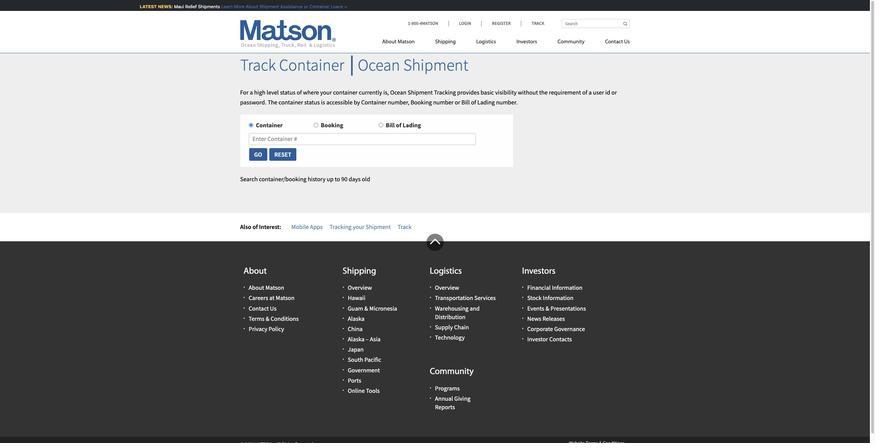 Task type: vqa. For each thing, say whether or not it's contained in the screenshot.
China Eastbound link
no



Task type: describe. For each thing, give the bounding box(es) containing it.
warehousing
[[435, 305, 469, 313]]

programs link
[[435, 385, 460, 393]]

assistance
[[280, 4, 302, 9]]

financial information link
[[527, 284, 582, 292]]

services
[[474, 294, 496, 302]]

financial
[[527, 284, 551, 292]]

overview hawaii guam & micronesia alaska china alaska – asia japan south pacific government ports online tools
[[348, 284, 397, 395]]

overview for hawaii
[[348, 284, 372, 292]]

corporate
[[527, 325, 553, 333]]

for a high level status of where your container currently is, ocean shipment tracking provides basic visibility without the requirement of a user id or password. the container status is accessible by container number, booking number or bill of lading number.
[[240, 88, 617, 106]]

id
[[605, 88, 610, 96]]

about matson link for the careers at matson link
[[249, 284, 284, 292]]

privacy
[[249, 325, 267, 333]]

online
[[348, 387, 365, 395]]

conditions
[[271, 315, 299, 323]]

releases
[[543, 315, 565, 323]]

overview for transportation
[[435, 284, 459, 292]]

container left "loans"
[[309, 4, 329, 9]]

also of interest:
[[240, 223, 281, 231]]

hawaii
[[348, 294, 365, 302]]

Booking radio
[[314, 123, 318, 128]]

0 horizontal spatial community
[[430, 368, 474, 377]]

mobile apps link
[[291, 223, 323, 231]]

government
[[348, 367, 380, 375]]

1 horizontal spatial status
[[304, 98, 320, 106]]

1-800-4matson link
[[408, 21, 448, 26]]

about for about matson
[[382, 39, 396, 45]]

to
[[335, 175, 340, 183]]

governance
[[554, 325, 585, 333]]

& inside financial information stock information events & presentations news releases corporate governance investor contacts
[[546, 305, 549, 313]]

programs
[[435, 385, 460, 393]]

1 a from the left
[[250, 88, 253, 96]]

where
[[303, 88, 319, 96]]

Enter Container # text field
[[249, 133, 476, 145]]

0 horizontal spatial tracking
[[330, 223, 352, 231]]

policy
[[269, 325, 284, 333]]

user
[[593, 88, 604, 96]]

overview transportation services warehousing and distribution supply chain technology
[[435, 284, 496, 342]]

footer containing about
[[0, 234, 870, 444]]

1 horizontal spatial track
[[398, 223, 412, 231]]

your inside for a high level status of where your container currently is, ocean shipment tracking provides basic visibility without the requirement of a user id or password. the container status is accessible by container number, booking number or bill of lading number.
[[320, 88, 332, 96]]

matson for about matson
[[398, 39, 415, 45]]

0 horizontal spatial lading
[[403, 121, 421, 129]]

history
[[308, 175, 326, 183]]

supply chain link
[[435, 324, 469, 332]]

careers
[[249, 294, 268, 302]]

login link
[[448, 21, 481, 26]]

>
[[344, 4, 347, 9]]

& inside about matson careers at matson contact us terms & conditions privacy policy
[[266, 315, 269, 323]]

overview link for shipping
[[348, 284, 372, 292]]

tracking inside for a high level status of where your container currently is, ocean shipment tracking provides basic visibility without the requirement of a user id or password. the container status is accessible by container number, booking number or bill of lading number.
[[434, 88, 456, 96]]

interest:
[[259, 223, 281, 231]]

us inside about matson careers at matson contact us terms & conditions privacy policy
[[270, 305, 277, 313]]

–
[[366, 336, 369, 344]]

learn more about shipment assistance or container loans > link
[[221, 4, 347, 9]]

tracking your shipment
[[330, 223, 391, 231]]

contact us
[[605, 39, 630, 45]]

investors inside investors link
[[517, 39, 537, 45]]

stock information link
[[527, 294, 573, 302]]

0 horizontal spatial logistics
[[430, 267, 462, 276]]

register link
[[481, 21, 521, 26]]

backtop image
[[426, 234, 444, 251]]

news
[[527, 315, 541, 323]]

800-
[[412, 21, 420, 26]]

mobile
[[291, 223, 309, 231]]

about for about
[[244, 267, 267, 276]]

top menu navigation
[[382, 36, 630, 50]]

2 alaska from the top
[[348, 336, 364, 344]]

1 vertical spatial track
[[240, 55, 276, 75]]

financial information stock information events & presentations news releases corporate governance investor contacts
[[527, 284, 586, 344]]

shipping inside shipping link
[[435, 39, 456, 45]]

south
[[348, 356, 363, 364]]

giving
[[454, 395, 470, 403]]

japan link
[[348, 346, 364, 354]]

careers at matson link
[[249, 294, 295, 302]]

overview link for logistics
[[435, 284, 459, 292]]

terms
[[249, 315, 264, 323]]

of left where
[[297, 88, 302, 96]]

of left the user
[[582, 88, 587, 96]]

pacific
[[364, 356, 381, 364]]

Bill of Lading radio
[[379, 123, 383, 128]]

programs annual giving reports
[[435, 385, 470, 412]]

asia
[[370, 336, 381, 344]]

login
[[459, 21, 471, 26]]

transportation
[[435, 294, 473, 302]]

Container radio
[[249, 123, 253, 128]]

contact us link inside footer
[[249, 305, 277, 313]]

requirement
[[549, 88, 581, 96]]

chain
[[454, 324, 469, 332]]

guam & micronesia link
[[348, 305, 397, 313]]

privacy policy link
[[249, 325, 284, 333]]

also
[[240, 223, 251, 231]]

level
[[267, 88, 279, 96]]

contact inside top menu navigation
[[605, 39, 623, 45]]

about for about matson careers at matson contact us terms & conditions privacy policy
[[249, 284, 264, 292]]

currently
[[359, 88, 382, 96]]

more
[[234, 4, 244, 9]]

register
[[492, 21, 511, 26]]

china
[[348, 325, 363, 333]]

annual giving reports link
[[435, 395, 470, 412]]

number
[[433, 98, 454, 106]]

search container/booking history up to 90 days old
[[240, 175, 370, 183]]

number,
[[388, 98, 409, 106]]

search
[[240, 175, 258, 183]]



Task type: locate. For each thing, give the bounding box(es) containing it.
search image
[[623, 22, 627, 26]]

japan
[[348, 346, 364, 354]]

online tools link
[[348, 387, 380, 395]]

overview link up hawaii
[[348, 284, 372, 292]]

2 overview link from the left
[[435, 284, 459, 292]]

hawaii link
[[348, 294, 365, 302]]

1 overview from the left
[[348, 284, 372, 292]]

0 vertical spatial or
[[304, 4, 308, 9]]

0 horizontal spatial container
[[279, 98, 303, 106]]

1 vertical spatial or
[[611, 88, 617, 96]]

booking
[[411, 98, 432, 106], [321, 121, 343, 129]]

0 horizontal spatial booking
[[321, 121, 343, 129]]

bill right the bill of lading radio
[[386, 121, 395, 129]]

contact inside about matson careers at matson contact us terms & conditions privacy policy
[[249, 305, 269, 313]]

0 horizontal spatial track link
[[398, 223, 412, 231]]

Search search field
[[561, 19, 630, 28]]

reports
[[435, 404, 455, 412]]

high
[[254, 88, 265, 96]]

1 vertical spatial lading
[[403, 121, 421, 129]]

alaska link
[[348, 315, 364, 323]]

about matson link for shipping link
[[382, 36, 425, 50]]

0 horizontal spatial shipping
[[343, 267, 376, 276]]

1-800-4matson
[[408, 21, 438, 26]]

0 horizontal spatial overview
[[348, 284, 372, 292]]

of right the bill of lading radio
[[396, 121, 401, 129]]

1 vertical spatial investors
[[522, 267, 556, 276]]

container right 'container' radio
[[256, 121, 283, 129]]

│ocean
[[348, 55, 400, 75]]

&
[[364, 305, 368, 313], [546, 305, 549, 313], [266, 315, 269, 323]]

shipping down 4matson on the top of the page
[[435, 39, 456, 45]]

investors up financial
[[522, 267, 556, 276]]

community down search search field
[[558, 39, 585, 45]]

about matson link down 1-
[[382, 36, 425, 50]]

1 vertical spatial shipping
[[343, 267, 376, 276]]

lading down basic in the top of the page
[[477, 98, 495, 106]]

1 vertical spatial status
[[304, 98, 320, 106]]

community link
[[547, 36, 595, 50]]

tracking up number
[[434, 88, 456, 96]]

maui
[[174, 4, 184, 9]]

& up news releases link at the bottom right
[[546, 305, 549, 313]]

presentations
[[551, 305, 586, 313]]

relief
[[185, 4, 196, 9]]

0 horizontal spatial or
[[304, 4, 308, 9]]

2 horizontal spatial track
[[532, 21, 544, 26]]

investors link
[[506, 36, 547, 50]]

0 horizontal spatial &
[[266, 315, 269, 323]]

south pacific link
[[348, 356, 381, 364]]

overview up hawaii
[[348, 284, 372, 292]]

1 vertical spatial tracking
[[330, 223, 352, 231]]

booking inside for a high level status of where your container currently is, ocean shipment tracking provides basic visibility without the requirement of a user id or password. the container status is accessible by container number, booking number or bill of lading number.
[[411, 98, 432, 106]]

the
[[268, 98, 277, 106]]

a left the user
[[589, 88, 592, 96]]

investor
[[527, 336, 548, 344]]

lading
[[477, 98, 495, 106], [403, 121, 421, 129]]

1 horizontal spatial or
[[455, 98, 460, 106]]

0 horizontal spatial us
[[270, 305, 277, 313]]

1 vertical spatial contact us link
[[249, 305, 277, 313]]

1 vertical spatial logistics
[[430, 267, 462, 276]]

shipments
[[198, 4, 220, 9]]

logistics down register link
[[476, 39, 496, 45]]

0 vertical spatial track link
[[521, 21, 544, 26]]

0 vertical spatial contact us link
[[595, 36, 630, 50]]

overview inside overview hawaii guam & micronesia alaska china alaska – asia japan south pacific government ports online tools
[[348, 284, 372, 292]]

technology
[[435, 334, 465, 342]]

about inside top menu navigation
[[382, 39, 396, 45]]

information
[[552, 284, 582, 292], [543, 294, 573, 302]]

blue matson logo with ocean, shipping, truck, rail and logistics written beneath it. image
[[240, 20, 336, 48]]

1 horizontal spatial a
[[589, 88, 592, 96]]

container up where
[[279, 55, 344, 75]]

alaska down guam
[[348, 315, 364, 323]]

1 horizontal spatial overview link
[[435, 284, 459, 292]]

matson inside top menu navigation
[[398, 39, 415, 45]]

contact
[[605, 39, 623, 45], [249, 305, 269, 313]]

bill inside for a high level status of where your container currently is, ocean shipment tracking provides basic visibility without the requirement of a user id or password. the container status is accessible by container number, booking number or bill of lading number.
[[461, 98, 470, 106]]

0 horizontal spatial status
[[280, 88, 295, 96]]

container right the
[[279, 98, 303, 106]]

overview link up transportation
[[435, 284, 459, 292]]

or right id
[[611, 88, 617, 96]]

2 overview from the left
[[435, 284, 459, 292]]

& inside overview hawaii guam & micronesia alaska china alaska – asia japan south pacific government ports online tools
[[364, 305, 368, 313]]

0 horizontal spatial track
[[240, 55, 276, 75]]

contact us link down "careers"
[[249, 305, 277, 313]]

guam
[[348, 305, 363, 313]]

1 horizontal spatial contact
[[605, 39, 623, 45]]

0 vertical spatial booking
[[411, 98, 432, 106]]

0 vertical spatial information
[[552, 284, 582, 292]]

1 horizontal spatial track link
[[521, 21, 544, 26]]

or
[[304, 4, 308, 9], [611, 88, 617, 96], [455, 98, 460, 106]]

None button
[[249, 148, 268, 161], [269, 148, 297, 161], [249, 148, 268, 161], [269, 148, 297, 161]]

visibility
[[495, 88, 517, 96]]

1 vertical spatial container
[[279, 98, 303, 106]]

0 horizontal spatial bill
[[386, 121, 395, 129]]

0 vertical spatial logistics
[[476, 39, 496, 45]]

1 horizontal spatial container
[[333, 88, 358, 96]]

distribution
[[435, 313, 466, 321]]

without
[[518, 88, 538, 96]]

warehousing and distribution link
[[435, 305, 480, 321]]

0 vertical spatial matson
[[398, 39, 415, 45]]

or right number
[[455, 98, 460, 106]]

container
[[333, 88, 358, 96], [279, 98, 303, 106]]

1 vertical spatial information
[[543, 294, 573, 302]]

container down currently
[[361, 98, 387, 106]]

1 vertical spatial bill
[[386, 121, 395, 129]]

latest news: maui relief shipments learn more about shipment assistance or container loans >
[[139, 4, 347, 9]]

alaska
[[348, 315, 364, 323], [348, 336, 364, 344]]

0 horizontal spatial contact us link
[[249, 305, 277, 313]]

1 horizontal spatial shipping
[[435, 39, 456, 45]]

1 vertical spatial about matson link
[[249, 284, 284, 292]]

us
[[624, 39, 630, 45], [270, 305, 277, 313]]

1-
[[408, 21, 412, 26]]

2 a from the left
[[589, 88, 592, 96]]

for
[[240, 88, 249, 96]]

logistics up transportation
[[430, 267, 462, 276]]

1 vertical spatial alaska
[[348, 336, 364, 344]]

matson down 1-
[[398, 39, 415, 45]]

2 vertical spatial or
[[455, 98, 460, 106]]

1 overview link from the left
[[348, 284, 372, 292]]

community up programs link
[[430, 368, 474, 377]]

0 vertical spatial investors
[[517, 39, 537, 45]]

0 horizontal spatial about matson link
[[249, 284, 284, 292]]

china link
[[348, 325, 363, 333]]

footer
[[0, 234, 870, 444]]

supply
[[435, 324, 453, 332]]

of right the also
[[252, 223, 258, 231]]

1 horizontal spatial us
[[624, 39, 630, 45]]

track link
[[521, 21, 544, 26], [398, 223, 412, 231]]

lading down number, at top
[[403, 121, 421, 129]]

investors inside footer
[[522, 267, 556, 276]]

us inside 'link'
[[624, 39, 630, 45]]

container up 'accessible'
[[333, 88, 358, 96]]

0 vertical spatial shipping
[[435, 39, 456, 45]]

about matson link
[[382, 36, 425, 50], [249, 284, 284, 292]]

contact down "careers"
[[249, 305, 269, 313]]

booking left number
[[411, 98, 432, 106]]

1 vertical spatial track link
[[398, 223, 412, 231]]

us up terms & conditions link
[[270, 305, 277, 313]]

government link
[[348, 367, 380, 375]]

at
[[269, 294, 274, 302]]

stock
[[527, 294, 542, 302]]

community inside community link
[[558, 39, 585, 45]]

1 vertical spatial contact
[[249, 305, 269, 313]]

0 horizontal spatial a
[[250, 88, 253, 96]]

alaska – asia link
[[348, 336, 381, 344]]

0 vertical spatial status
[[280, 88, 295, 96]]

0 vertical spatial container
[[333, 88, 358, 96]]

1 vertical spatial community
[[430, 368, 474, 377]]

information up stock information link
[[552, 284, 582, 292]]

events & presentations link
[[527, 305, 586, 313]]

0 vertical spatial us
[[624, 39, 630, 45]]

micronesia
[[369, 305, 397, 313]]

1 vertical spatial your
[[353, 223, 364, 231]]

2 vertical spatial matson
[[276, 294, 295, 302]]

lading inside for a high level status of where your container currently is, ocean shipment tracking provides basic visibility without the requirement of a user id or password. the container status is accessible by container number, booking number or bill of lading number.
[[477, 98, 495, 106]]

2 vertical spatial track
[[398, 223, 412, 231]]

0 vertical spatial bill
[[461, 98, 470, 106]]

1 vertical spatial matson
[[265, 284, 284, 292]]

of down provides
[[471, 98, 476, 106]]

& up privacy policy link
[[266, 315, 269, 323]]

status right level
[[280, 88, 295, 96]]

1 horizontal spatial community
[[558, 39, 585, 45]]

or right assistance
[[304, 4, 308, 9]]

contact us link down search "icon"
[[595, 36, 630, 50]]

track container │ocean shipment
[[240, 55, 468, 75]]

a right for
[[250, 88, 253, 96]]

ports
[[348, 377, 361, 385]]

the
[[539, 88, 548, 96]]

2 horizontal spatial or
[[611, 88, 617, 96]]

booking right booking option
[[321, 121, 343, 129]]

0 horizontal spatial your
[[320, 88, 332, 96]]

0 vertical spatial lading
[[477, 98, 495, 106]]

about matson careers at matson contact us terms & conditions privacy policy
[[249, 284, 299, 333]]

status
[[280, 88, 295, 96], [304, 98, 320, 106]]

technology link
[[435, 334, 465, 342]]

number.
[[496, 98, 518, 106]]

tracking right apps
[[330, 223, 352, 231]]

matson up at
[[265, 284, 284, 292]]

1 horizontal spatial tracking
[[434, 88, 456, 96]]

mobile apps
[[291, 223, 323, 231]]

about matson link up the careers at matson link
[[249, 284, 284, 292]]

None search field
[[561, 19, 630, 28]]

1 horizontal spatial lading
[[477, 98, 495, 106]]

1 horizontal spatial &
[[364, 305, 368, 313]]

1 vertical spatial booking
[[321, 121, 343, 129]]

1 horizontal spatial about matson link
[[382, 36, 425, 50]]

0 vertical spatial community
[[558, 39, 585, 45]]

& right guam
[[364, 305, 368, 313]]

track
[[532, 21, 544, 26], [240, 55, 276, 75], [398, 223, 412, 231]]

1 horizontal spatial contact us link
[[595, 36, 630, 50]]

up
[[327, 175, 334, 183]]

basic
[[481, 88, 494, 96]]

bill
[[461, 98, 470, 106], [386, 121, 395, 129]]

0 vertical spatial alaska
[[348, 315, 364, 323]]

1 horizontal spatial logistics
[[476, 39, 496, 45]]

2 horizontal spatial &
[[546, 305, 549, 313]]

0 horizontal spatial contact
[[249, 305, 269, 313]]

1 horizontal spatial your
[[353, 223, 364, 231]]

is,
[[383, 88, 389, 96]]

information up events & presentations link
[[543, 294, 573, 302]]

status down where
[[304, 98, 320, 106]]

latest
[[139, 4, 156, 9]]

and
[[470, 305, 480, 313]]

alaska up japan link
[[348, 336, 364, 344]]

by
[[354, 98, 360, 106]]

overview inside overview transportation services warehousing and distribution supply chain technology
[[435, 284, 459, 292]]

1 horizontal spatial bill
[[461, 98, 470, 106]]

provides
[[457, 88, 479, 96]]

0 vertical spatial track
[[532, 21, 544, 26]]

community
[[558, 39, 585, 45], [430, 368, 474, 377]]

matson for about matson careers at matson contact us terms & conditions privacy policy
[[265, 284, 284, 292]]

shipping link
[[425, 36, 466, 50]]

contact down search search field
[[605, 39, 623, 45]]

logistics inside logistics link
[[476, 39, 496, 45]]

0 vertical spatial contact
[[605, 39, 623, 45]]

learn
[[221, 4, 232, 9]]

0 horizontal spatial overview link
[[348, 284, 372, 292]]

bill down provides
[[461, 98, 470, 106]]

investors down register link
[[517, 39, 537, 45]]

about inside about matson careers at matson contact us terms & conditions privacy policy
[[249, 284, 264, 292]]

container inside for a high level status of where your container currently is, ocean shipment tracking provides basic visibility without the requirement of a user id or password. the container status is accessible by container number, booking number or bill of lading number.
[[361, 98, 387, 106]]

about matson
[[382, 39, 415, 45]]

shipping
[[435, 39, 456, 45], [343, 267, 376, 276]]

news:
[[157, 4, 173, 9]]

tools
[[366, 387, 380, 395]]

matson right at
[[276, 294, 295, 302]]

1 horizontal spatial overview
[[435, 284, 459, 292]]

1 alaska from the top
[[348, 315, 364, 323]]

shipping up hawaii
[[343, 267, 376, 276]]

shipment inside for a high level status of where your container currently is, ocean shipment tracking provides basic visibility without the requirement of a user id or password. the container status is accessible by container number, booking number or bill of lading number.
[[408, 88, 433, 96]]

1 horizontal spatial booking
[[411, 98, 432, 106]]

0 vertical spatial your
[[320, 88, 332, 96]]

0 vertical spatial about matson link
[[382, 36, 425, 50]]

1 vertical spatial us
[[270, 305, 277, 313]]

0 vertical spatial tracking
[[434, 88, 456, 96]]

us down search "icon"
[[624, 39, 630, 45]]

overview up transportation
[[435, 284, 459, 292]]

loans
[[330, 4, 343, 9]]

4matson
[[420, 21, 438, 26]]



